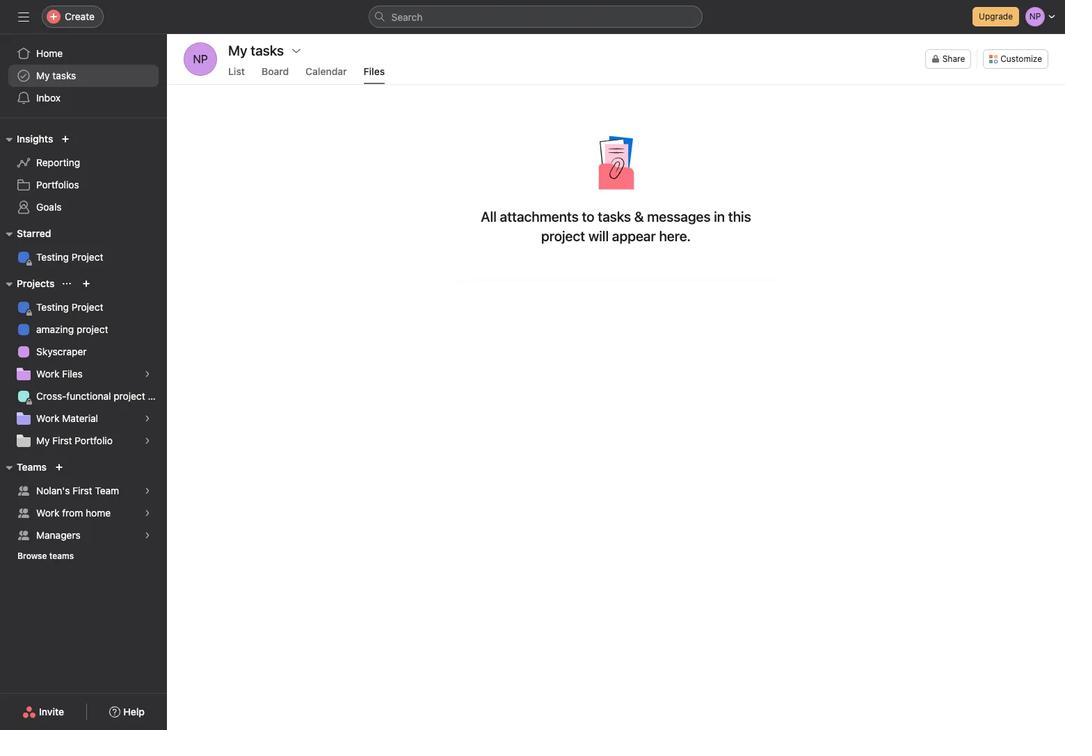 Task type: describe. For each thing, give the bounding box(es) containing it.
from
[[62, 507, 83, 519]]

project inside all attachments to tasks & messages in this project will appear here.
[[541, 228, 585, 244]]

Search tasks, projects, and more text field
[[368, 6, 702, 28]]

portfolios link
[[8, 174, 159, 196]]

managers link
[[8, 525, 159, 547]]

teams element
[[0, 455, 167, 569]]

teams button
[[0, 459, 47, 476]]

see details, work material image
[[143, 415, 152, 423]]

will
[[588, 228, 609, 244]]

work for work files
[[36, 368, 59, 380]]

work from home
[[36, 507, 111, 519]]

teams
[[49, 551, 74, 561]]

first for my
[[52, 435, 72, 447]]

project inside starred element
[[71, 251, 103, 263]]

my tasks
[[228, 42, 284, 58]]

see details, nolan's first team image
[[143, 487, 152, 495]]

2 project from the top
[[71, 301, 103, 313]]

upgrade button
[[973, 7, 1019, 26]]

help button
[[100, 700, 154, 725]]

share
[[943, 54, 965, 64]]

skyscraper link
[[8, 341, 159, 363]]

starred button
[[0, 225, 51, 242]]

work files
[[36, 368, 83, 380]]

amazing project
[[36, 324, 108, 335]]

2 testing project link from the top
[[8, 296, 159, 319]]

my tasks link
[[8, 65, 159, 87]]

board link
[[262, 65, 289, 84]]

work files link
[[8, 363, 159, 385]]

insights button
[[0, 131, 53, 147]]

insights element
[[0, 127, 167, 221]]

my first portfolio link
[[8, 430, 159, 452]]

nolan's first team
[[36, 485, 119, 497]]

testing project link inside starred element
[[8, 246, 159, 269]]

customize button
[[983, 49, 1048, 69]]

see details, work from home image
[[143, 509, 152, 518]]

material
[[62, 413, 98, 424]]

see details, my first portfolio image
[[143, 437, 152, 445]]

work material
[[36, 413, 98, 424]]

functional
[[66, 390, 111, 402]]

calendar
[[306, 65, 347, 77]]

testing for 2nd the testing project link from the top
[[36, 301, 69, 313]]

browse
[[17, 551, 47, 561]]

create button
[[42, 6, 104, 28]]

nolan's first team link
[[8, 480, 159, 502]]

amazing
[[36, 324, 74, 335]]

insights
[[17, 133, 53, 145]]

list link
[[228, 65, 245, 84]]

show options image
[[291, 45, 302, 56]]

skyscraper
[[36, 346, 87, 358]]

managers
[[36, 529, 81, 541]]

home
[[86, 507, 111, 519]]

invite
[[39, 706, 64, 718]]

projects button
[[0, 276, 55, 292]]

my first portfolio
[[36, 435, 113, 447]]

projects
[[17, 278, 55, 289]]

inbox link
[[8, 87, 159, 109]]

work for work from home
[[36, 507, 59, 519]]

np button
[[184, 42, 217, 76]]

work from home link
[[8, 502, 159, 525]]

plan
[[148, 390, 167, 402]]

cross-functional project plan link
[[8, 385, 167, 408]]

cross-
[[36, 390, 66, 402]]

messages
[[647, 209, 711, 225]]

&
[[634, 209, 644, 225]]

share button
[[925, 49, 971, 69]]

projects element
[[0, 271, 167, 455]]

goals
[[36, 201, 62, 213]]

testing for the testing project link within starred element
[[36, 251, 69, 263]]

create
[[65, 10, 95, 22]]

goals link
[[8, 196, 159, 218]]



Task type: vqa. For each thing, say whether or not it's contained in the screenshot.
Starred 'dropdown button'
yes



Task type: locate. For each thing, give the bounding box(es) containing it.
work up cross-
[[36, 368, 59, 380]]

project up skyscraper link
[[77, 324, 108, 335]]

inbox
[[36, 92, 61, 104]]

0 vertical spatial first
[[52, 435, 72, 447]]

files right calendar
[[364, 65, 385, 77]]

my for my tasks
[[36, 70, 50, 81]]

1 horizontal spatial tasks
[[598, 209, 631, 225]]

1 vertical spatial my
[[36, 435, 50, 447]]

tasks down home
[[52, 70, 76, 81]]

see details, managers image
[[143, 532, 152, 540]]

my up teams
[[36, 435, 50, 447]]

project down attachments
[[541, 228, 585, 244]]

invite button
[[13, 700, 73, 725]]

1 vertical spatial testing project
[[36, 301, 103, 313]]

1 horizontal spatial files
[[364, 65, 385, 77]]

my tasks
[[36, 70, 76, 81]]

amazing project link
[[8, 319, 159, 341]]

board
[[262, 65, 289, 77]]

0 vertical spatial testing project
[[36, 251, 103, 263]]

files link
[[364, 65, 385, 84]]

0 vertical spatial tasks
[[52, 70, 76, 81]]

testing project link
[[8, 246, 159, 269], [8, 296, 159, 319]]

testing project
[[36, 251, 103, 263], [36, 301, 103, 313]]

0 vertical spatial files
[[364, 65, 385, 77]]

tasks inside all attachments to tasks & messages in this project will appear here.
[[598, 209, 631, 225]]

1 vertical spatial work
[[36, 413, 59, 424]]

reporting
[[36, 157, 80, 168]]

1 vertical spatial first
[[73, 485, 92, 497]]

1 work from the top
[[36, 368, 59, 380]]

work down cross-
[[36, 413, 59, 424]]

testing project inside projects element
[[36, 301, 103, 313]]

0 horizontal spatial tasks
[[52, 70, 76, 81]]

to
[[582, 209, 595, 225]]

testing down starred
[[36, 251, 69, 263]]

testing project link down new project or portfolio icon at the top
[[8, 296, 159, 319]]

all attachments to tasks & messages in this project will appear here.
[[481, 209, 751, 244]]

testing project link up new project or portfolio icon at the top
[[8, 246, 159, 269]]

0 vertical spatial project
[[541, 228, 585, 244]]

1 vertical spatial tasks
[[598, 209, 631, 225]]

in
[[714, 209, 725, 225]]

global element
[[0, 34, 167, 118]]

0 vertical spatial my
[[36, 70, 50, 81]]

my inside projects element
[[36, 435, 50, 447]]

2 my from the top
[[36, 435, 50, 447]]

portfolios
[[36, 179, 79, 191]]

testing inside starred element
[[36, 251, 69, 263]]

this
[[728, 209, 751, 225]]

testing
[[36, 251, 69, 263], [36, 301, 69, 313]]

customize
[[1001, 54, 1042, 64]]

all
[[481, 209, 497, 225]]

portfolio
[[75, 435, 113, 447]]

work for work material
[[36, 413, 59, 424]]

2 testing from the top
[[36, 301, 69, 313]]

my up inbox
[[36, 70, 50, 81]]

browse teams button
[[11, 547, 80, 566]]

0 horizontal spatial project
[[77, 324, 108, 335]]

files
[[364, 65, 385, 77], [62, 368, 83, 380]]

nolan's
[[36, 485, 70, 497]]

0 horizontal spatial first
[[52, 435, 72, 447]]

hide sidebar image
[[18, 11, 29, 22]]

2 work from the top
[[36, 413, 59, 424]]

first up work from home link
[[73, 485, 92, 497]]

1 testing from the top
[[36, 251, 69, 263]]

testing up amazing
[[36, 301, 69, 313]]

np
[[193, 53, 208, 65]]

calendar link
[[306, 65, 347, 84]]

project
[[71, 251, 103, 263], [71, 301, 103, 313]]

testing project up show options, current sort, top icon
[[36, 251, 103, 263]]

testing inside projects element
[[36, 301, 69, 313]]

list
[[228, 65, 245, 77]]

1 vertical spatial project
[[71, 301, 103, 313]]

my for my first portfolio
[[36, 435, 50, 447]]

1 vertical spatial testing project link
[[8, 296, 159, 319]]

attachments
[[500, 209, 579, 225]]

project left plan
[[114, 390, 145, 402]]

new image
[[61, 135, 70, 143]]

starred element
[[0, 221, 167, 271]]

testing project inside starred element
[[36, 251, 103, 263]]

files inside the work files link
[[62, 368, 83, 380]]

project up new project or portfolio icon at the top
[[71, 251, 103, 263]]

files down skyscraper link
[[62, 368, 83, 380]]

first
[[52, 435, 72, 447], [73, 485, 92, 497]]

teams
[[17, 461, 47, 473]]

appear here.
[[612, 228, 691, 244]]

first for nolan's
[[73, 485, 92, 497]]

browse teams
[[17, 551, 74, 561]]

2 vertical spatial work
[[36, 507, 59, 519]]

work
[[36, 368, 59, 380], [36, 413, 59, 424], [36, 507, 59, 519]]

tasks left &
[[598, 209, 631, 225]]

3 work from the top
[[36, 507, 59, 519]]

home
[[36, 47, 63, 59]]

0 vertical spatial testing
[[36, 251, 69, 263]]

work down nolan's
[[36, 507, 59, 519]]

testing project for the testing project link within starred element
[[36, 251, 103, 263]]

project inside 'link'
[[114, 390, 145, 402]]

reporting link
[[8, 152, 159, 174]]

1 vertical spatial files
[[62, 368, 83, 380]]

help
[[123, 706, 145, 718]]

work inside teams element
[[36, 507, 59, 519]]

1 testing project from the top
[[36, 251, 103, 263]]

team
[[95, 485, 119, 497]]

upgrade
[[979, 11, 1013, 22]]

first down work material
[[52, 435, 72, 447]]

0 horizontal spatial files
[[62, 368, 83, 380]]

1 vertical spatial project
[[77, 324, 108, 335]]

project up amazing project link
[[71, 301, 103, 313]]

1 my from the top
[[36, 70, 50, 81]]

tasks inside 'link'
[[52, 70, 76, 81]]

1 testing project link from the top
[[8, 246, 159, 269]]

first inside 'link'
[[73, 485, 92, 497]]

home link
[[8, 42, 159, 65]]

project
[[541, 228, 585, 244], [77, 324, 108, 335], [114, 390, 145, 402]]

my
[[36, 70, 50, 81], [36, 435, 50, 447]]

work material link
[[8, 408, 159, 430]]

testing project up amazing project
[[36, 301, 103, 313]]

2 vertical spatial project
[[114, 390, 145, 402]]

starred
[[17, 228, 51, 239]]

1 horizontal spatial first
[[73, 485, 92, 497]]

0 vertical spatial project
[[71, 251, 103, 263]]

new project or portfolio image
[[82, 280, 91, 288]]

testing project for 2nd the testing project link from the top
[[36, 301, 103, 313]]

first inside projects element
[[52, 435, 72, 447]]

1 vertical spatial testing
[[36, 301, 69, 313]]

cross-functional project plan
[[36, 390, 167, 402]]

0 vertical spatial work
[[36, 368, 59, 380]]

0 vertical spatial testing project link
[[8, 246, 159, 269]]

my inside 'link'
[[36, 70, 50, 81]]

1 horizontal spatial project
[[114, 390, 145, 402]]

see details, work files image
[[143, 370, 152, 378]]

2 horizontal spatial project
[[541, 228, 585, 244]]

1 project from the top
[[71, 251, 103, 263]]

browse teams image
[[55, 463, 63, 472]]

tasks
[[52, 70, 76, 81], [598, 209, 631, 225]]

show options, current sort, top image
[[63, 280, 71, 288]]

2 testing project from the top
[[36, 301, 103, 313]]



